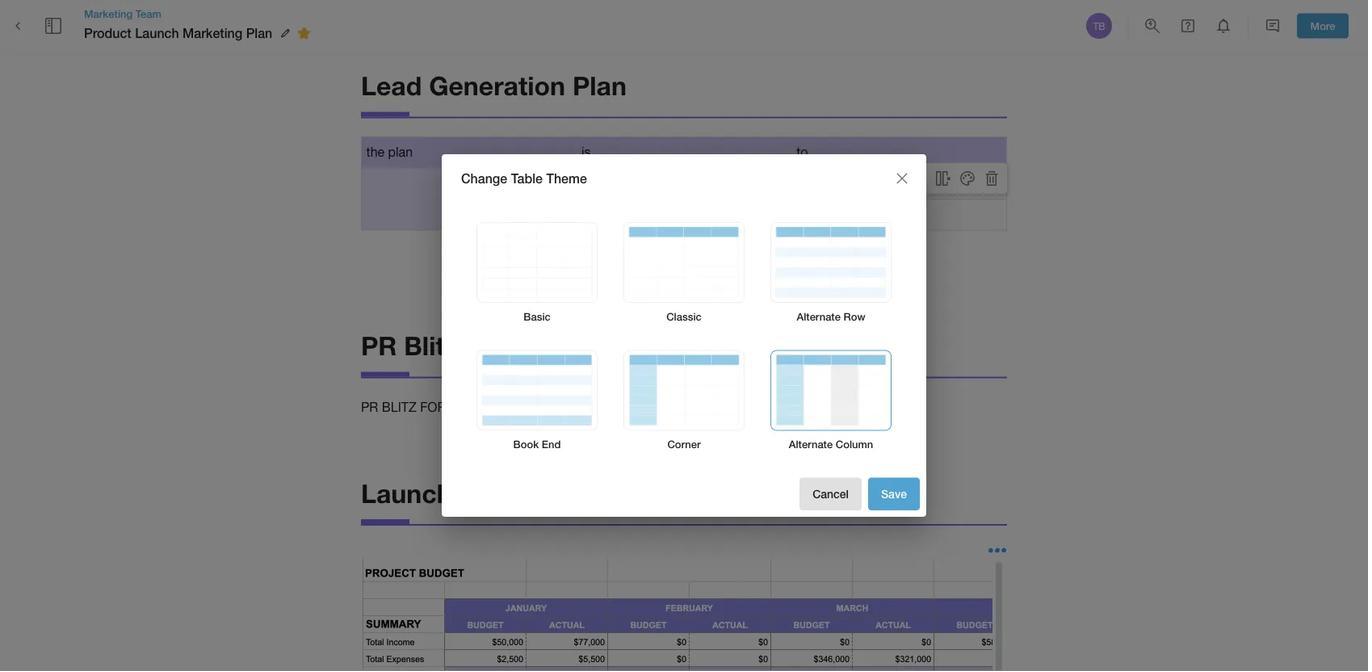 Task type: describe. For each thing, give the bounding box(es) containing it.
budget
[[459, 478, 549, 509]]

remove favorite image
[[294, 24, 314, 43]]

the
[[367, 145, 385, 160]]

column
[[836, 438, 874, 451]]

more button
[[1298, 13, 1350, 38]]

blitz
[[382, 399, 417, 414]]

have
[[582, 176, 609, 191]]

book
[[514, 438, 539, 451]]

launch budget
[[361, 478, 549, 509]]

end
[[542, 438, 561, 451]]

product launch marketing plan
[[84, 25, 273, 41]]

alternate row
[[797, 310, 866, 323]]

blitz
[[404, 330, 458, 361]]

generation
[[429, 70, 566, 101]]

alternate column
[[789, 438, 874, 451]]

1 horizontal spatial launch
[[361, 478, 452, 509]]

change table theme dialog
[[442, 154, 927, 517]]

tb button
[[1084, 11, 1115, 41]]

for
[[420, 399, 446, 414]]

book end
[[514, 438, 561, 451]]

marketing team
[[84, 7, 161, 20]]

change
[[461, 171, 508, 186]]

basic
[[524, 310, 551, 323]]

lead
[[361, 70, 422, 101]]

is
[[582, 145, 591, 160]]

alternate for alternate column
[[789, 438, 833, 451]]



Task type: vqa. For each thing, say whether or not it's contained in the screenshot.
the right the Plan
yes



Task type: locate. For each thing, give the bounding box(es) containing it.
1 horizontal spatial plan
[[573, 70, 627, 101]]

marketing
[[84, 7, 133, 20], [183, 25, 243, 41]]

pr for pr blitz for life!
[[361, 399, 378, 414]]

cancel button
[[800, 478, 862, 511]]

0 vertical spatial alternate
[[797, 310, 841, 323]]

1 vertical spatial alternate
[[789, 438, 833, 451]]

0 vertical spatial marketing
[[84, 7, 133, 20]]

more
[[1311, 19, 1336, 32]]

fun
[[582, 207, 600, 222]]

corner
[[668, 438, 701, 451]]

pr left blitz
[[361, 330, 397, 361]]

marketing up product
[[84, 7, 133, 20]]

tb
[[1094, 20, 1106, 32]]

team
[[136, 7, 161, 20]]

save button
[[869, 478, 920, 511]]

table
[[511, 171, 543, 186]]

pr blitz for life!
[[361, 399, 479, 414]]

alternate left 'row'
[[797, 310, 841, 323]]

2 pr from the top
[[361, 399, 378, 414]]

pr
[[361, 330, 397, 361], [361, 399, 378, 414]]

1 horizontal spatial marketing
[[183, 25, 243, 41]]

life!
[[450, 399, 479, 414]]

classic
[[667, 310, 702, 323]]

save
[[882, 488, 907, 501]]

1 vertical spatial marketing
[[183, 25, 243, 41]]

to
[[797, 145, 808, 160]]

plan left remove favorite icon at the top
[[246, 25, 273, 41]]

change table theme
[[461, 171, 587, 186]]

plan
[[246, 25, 273, 41], [573, 70, 627, 101]]

0 horizontal spatial launch
[[135, 25, 179, 41]]

1 pr from the top
[[361, 330, 397, 361]]

1 vertical spatial launch
[[361, 478, 452, 509]]

pr for pr blitz
[[361, 330, 397, 361]]

plan up 'is'
[[573, 70, 627, 101]]

marketing team link
[[84, 6, 316, 21]]

pr left the blitz
[[361, 399, 378, 414]]

0 horizontal spatial plan
[[246, 25, 273, 41]]

cancel
[[813, 488, 849, 501]]

pr blitz
[[361, 330, 458, 361]]

marketing down marketing team "link"
[[183, 25, 243, 41]]

0 vertical spatial plan
[[246, 25, 273, 41]]

0 horizontal spatial marketing
[[84, 7, 133, 20]]

1 vertical spatial plan
[[573, 70, 627, 101]]

row
[[844, 310, 866, 323]]

lead generation plan
[[361, 70, 627, 101]]

marketing inside marketing team "link"
[[84, 7, 133, 20]]

alternate
[[797, 310, 841, 323], [789, 438, 833, 451]]

launch
[[135, 25, 179, 41], [361, 478, 452, 509]]

the plan
[[367, 145, 413, 160]]

theme
[[547, 171, 587, 186]]

1 vertical spatial pr
[[361, 399, 378, 414]]

product
[[84, 25, 131, 41]]

plan
[[388, 145, 413, 160]]

alternate for alternate row
[[797, 310, 841, 323]]

alternate left column on the bottom of page
[[789, 438, 833, 451]]

0 vertical spatial pr
[[361, 330, 397, 361]]

0 vertical spatial launch
[[135, 25, 179, 41]]



